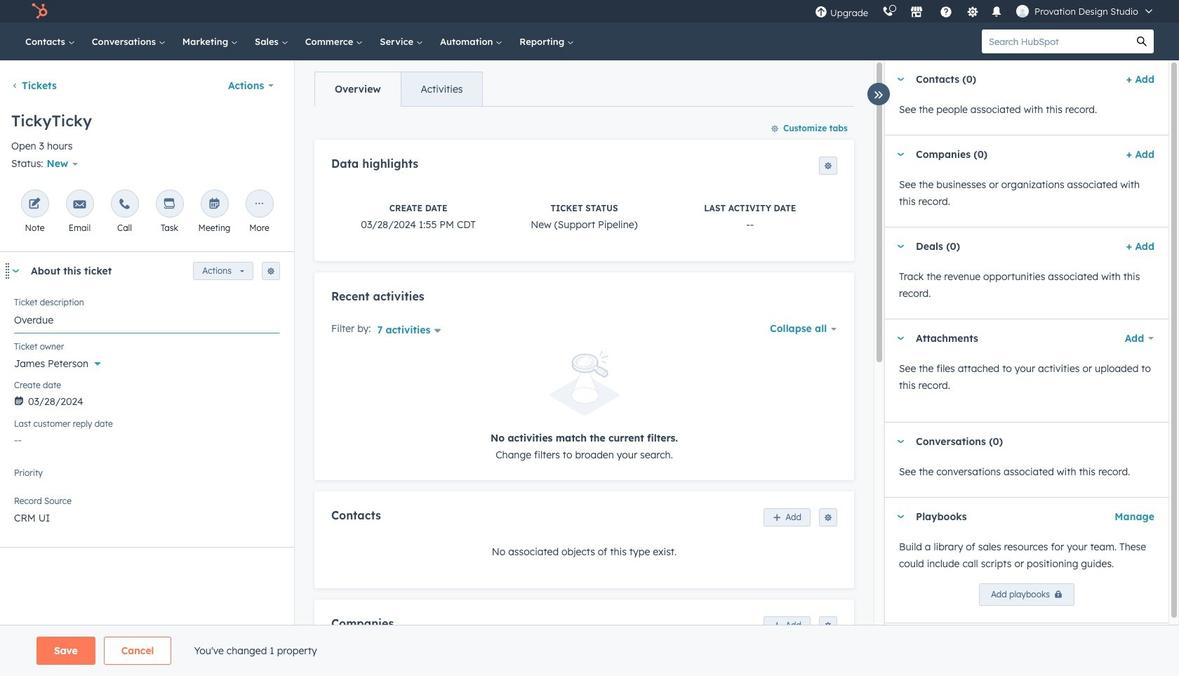 Task type: locate. For each thing, give the bounding box(es) containing it.
navigation
[[315, 72, 483, 107]]

meeting image
[[208, 198, 221, 212]]

menu
[[808, 0, 1163, 22]]

None text field
[[14, 306, 280, 334]]

caret image
[[897, 78, 905, 81], [897, 153, 905, 156], [897, 245, 905, 248], [897, 440, 905, 443]]

alert
[[331, 351, 838, 463]]

email image
[[73, 198, 86, 212]]

caret image
[[11, 270, 20, 273], [897, 337, 905, 340], [897, 515, 905, 519]]

1 vertical spatial caret image
[[897, 337, 905, 340]]

MM/DD/YYYY text field
[[14, 389, 280, 411]]

call image
[[118, 198, 131, 212]]

0 vertical spatial caret image
[[11, 270, 20, 273]]



Task type: vqa. For each thing, say whether or not it's contained in the screenshot.
Task icon
yes



Task type: describe. For each thing, give the bounding box(es) containing it.
Search HubSpot search field
[[982, 29, 1131, 53]]

-- text field
[[14, 427, 280, 450]]

2 caret image from the top
[[897, 153, 905, 156]]

task image
[[163, 198, 176, 212]]

note image
[[28, 198, 41, 212]]

manage card settings image
[[267, 268, 275, 276]]

marketplaces image
[[911, 6, 923, 19]]

2 vertical spatial caret image
[[897, 515, 905, 519]]

4 caret image from the top
[[897, 440, 905, 443]]

1 caret image from the top
[[897, 78, 905, 81]]

more image
[[253, 198, 266, 212]]

3 caret image from the top
[[897, 245, 905, 248]]

james peterson image
[[1017, 5, 1029, 18]]



